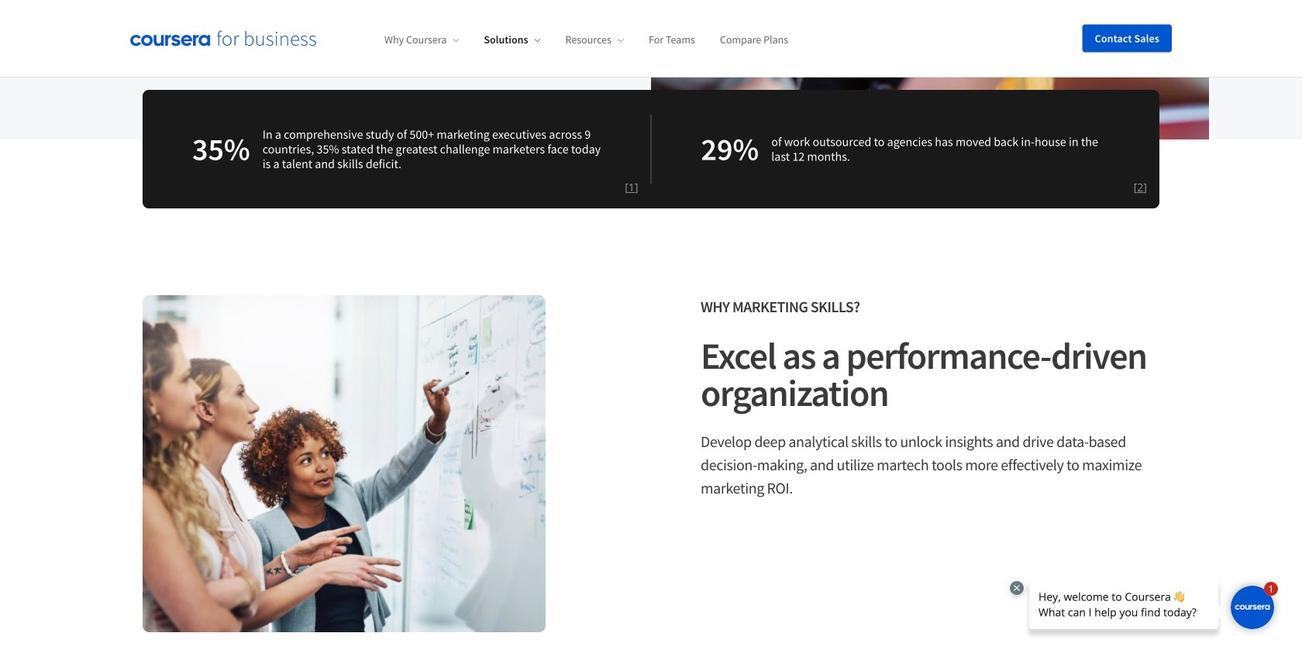 Task type: describe. For each thing, give the bounding box(es) containing it.
why marketing skills? image
[[143, 295, 546, 633]]

coursera for business image
[[130, 30, 316, 46]]



Task type: vqa. For each thing, say whether or not it's contained in the screenshot.
the Why Marketing Skills? image
yes



